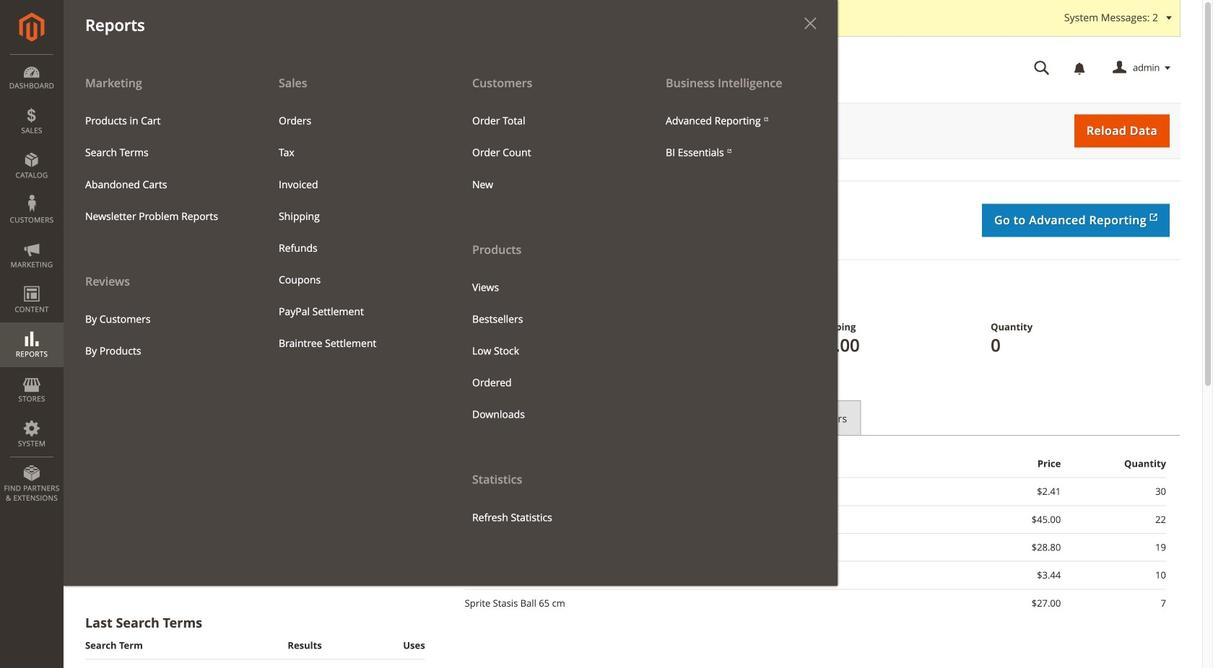 Task type: describe. For each thing, give the bounding box(es) containing it.
magento admin panel image
[[19, 12, 44, 42]]



Task type: vqa. For each thing, say whether or not it's contained in the screenshot.
text box
no



Task type: locate. For each thing, give the bounding box(es) containing it.
menu bar
[[0, 0, 838, 586]]

menu
[[64, 66, 838, 586], [64, 66, 257, 367], [451, 66, 644, 534], [74, 105, 246, 232], [268, 105, 440, 360], [461, 105, 633, 201], [655, 105, 827, 169], [461, 272, 633, 431], [74, 304, 246, 367]]



